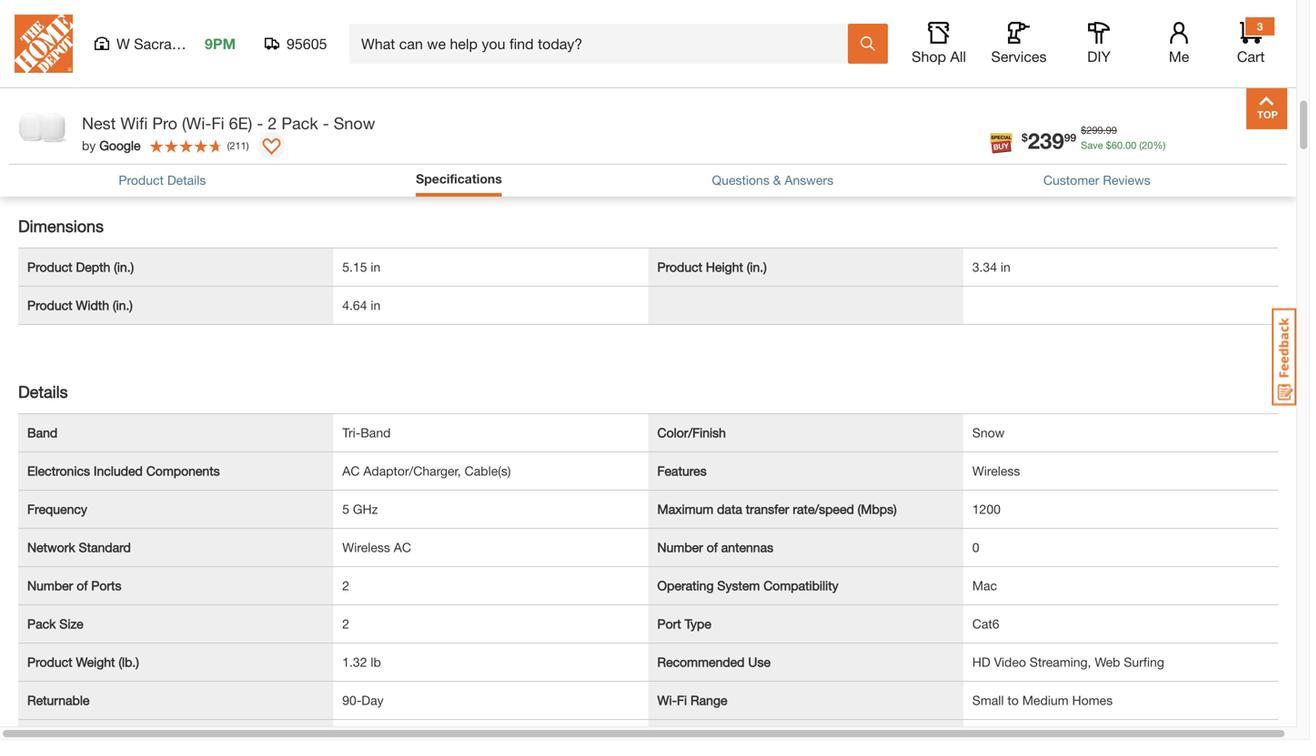 Task type: describe. For each thing, give the bounding box(es) containing it.
cart 3
[[1238, 20, 1266, 65]]

1 horizontal spatial .
[[1123, 139, 1126, 151]]

questions & answers
[[712, 172, 834, 187]]

pack size
[[27, 616, 83, 631]]

shop all button
[[910, 22, 969, 66]]

299
[[1087, 124, 1104, 136]]

cat6
[[973, 616, 1000, 631]]

2 horizontal spatial $
[[1107, 139, 1112, 151]]

(lb.)
[[119, 654, 139, 669]]

system
[[718, 578, 760, 593]]

diy button
[[1071, 22, 1129, 66]]

$ for 299
[[1082, 124, 1087, 136]]

00
[[1126, 139, 1137, 151]]

standard
[[79, 540, 131, 555]]

color/finish
[[658, 425, 726, 440]]

height
[[706, 259, 744, 274]]

product down dimensions on the top of the page
[[27, 259, 72, 274]]

d
[[202, 152, 211, 167]]

depth
[[76, 259, 110, 274]]

)
[[247, 140, 249, 151]]

%)
[[1154, 139, 1166, 151]]

by
[[82, 138, 96, 153]]

features
[[658, 463, 707, 478]]

small to medium homes
[[973, 693, 1113, 708]]

type
[[685, 616, 712, 631]]

2 - from the left
[[323, 113, 329, 133]]

product height (in.)
[[658, 259, 767, 274]]

ghz
[[353, 502, 378, 517]]

video
[[995, 654, 1027, 669]]

ports
[[91, 578, 122, 593]]

google
[[99, 138, 141, 153]]

size
[[59, 616, 83, 631]]

( 211 )
[[227, 140, 249, 151]]

0 horizontal spatial snow
[[334, 113, 375, 133]]

of for ports
[[77, 578, 88, 593]]

product down specifications dimensions: h 3.34 in , w 4.64 in , d 5.15 in
[[119, 172, 164, 187]]

wireless for wireless
[[973, 463, 1021, 478]]

me
[[1170, 48, 1190, 65]]

2 for pack size
[[343, 616, 350, 631]]

$ for 239
[[1022, 131, 1028, 144]]

lb
[[371, 654, 381, 669]]

customer
[[1044, 172, 1100, 187]]

product width (in.)
[[27, 298, 133, 313]]

questions
[[712, 172, 770, 187]]

electronics included components
[[27, 463, 220, 478]]

specifications dimensions: h 3.34 in , w 4.64 in , d 5.15 in
[[9, 124, 252, 167]]

weight
[[76, 654, 115, 669]]

save
[[1082, 139, 1104, 151]]

product image image
[[14, 97, 73, 157]]

included
[[94, 463, 143, 478]]

0 vertical spatial product details
[[9, 61, 130, 80]]

product weight (lb.)
[[27, 654, 139, 669]]

2 horizontal spatial details
[[167, 172, 206, 187]]

pro
[[152, 113, 178, 133]]

&
[[774, 172, 782, 187]]

(in.) for product depth (in.)
[[114, 259, 134, 274]]

$ 239 99
[[1022, 127, 1077, 153]]

answers
[[785, 172, 834, 187]]

99 inside $ 299 . 99 save $ 60 . 00 ( 20 %)
[[1107, 124, 1118, 136]]

the home depot logo image
[[15, 15, 73, 73]]

recommended use
[[658, 654, 771, 669]]

1 horizontal spatial 5.15
[[343, 259, 367, 274]]

4.64 inside specifications dimensions: h 3.34 in , w 4.64 in , d 5.15 in
[[156, 152, 181, 167]]

60
[[1112, 139, 1123, 151]]

wifi
[[120, 113, 148, 133]]

wireless ac
[[343, 540, 411, 555]]

w sacramento 9pm
[[117, 35, 236, 52]]

3.34 in
[[973, 259, 1011, 274]]

99 inside the $ 239 99
[[1065, 131, 1077, 144]]

network
[[27, 540, 75, 555]]

6e)
[[229, 113, 252, 133]]

sacramento
[[134, 35, 213, 52]]

adaptor/charger,
[[364, 463, 461, 478]]

0 vertical spatial 2
[[268, 113, 277, 133]]

returnable
[[27, 693, 90, 708]]

95605 button
[[265, 35, 328, 53]]

of for antennas
[[707, 540, 718, 555]]

1200
[[973, 502, 1001, 517]]

specifications for specifications dimensions: h 3.34 in , w 4.64 in , d 5.15 in
[[9, 124, 120, 143]]

display image
[[263, 138, 281, 157]]

nest
[[82, 113, 116, 133]]

antennas
[[722, 540, 774, 555]]

maximum
[[658, 502, 714, 517]]

diy
[[1088, 48, 1111, 65]]

wi-fi range
[[658, 693, 728, 708]]

0 vertical spatial details
[[76, 61, 130, 80]]

1.32
[[343, 654, 367, 669]]

2 vertical spatial details
[[18, 382, 68, 401]]

211
[[230, 140, 247, 151]]

surfing
[[1125, 654, 1165, 669]]

1 band from the left
[[27, 425, 58, 440]]

hd video streaming, web surfing
[[973, 654, 1165, 669]]

2 for number of ports
[[343, 578, 350, 593]]

2 ( from the left
[[227, 140, 230, 151]]

5.15 in
[[343, 259, 381, 274]]

medium
[[1023, 693, 1069, 708]]

me button
[[1151, 22, 1209, 66]]

1 horizontal spatial pack
[[282, 113, 318, 133]]

(mbps)
[[858, 502, 897, 517]]

What can we help you find today? search field
[[361, 25, 848, 63]]

use
[[749, 654, 771, 669]]



Task type: vqa. For each thing, say whether or not it's contained in the screenshot.


Task type: locate. For each thing, give the bounding box(es) containing it.
1 horizontal spatial fi
[[677, 693, 687, 708]]

details up nest
[[76, 61, 130, 80]]

- right 6e)
[[257, 113, 263, 133]]

product left height
[[658, 259, 703, 274]]

pack
[[282, 113, 318, 133], [27, 616, 56, 631]]

product details button
[[0, 34, 1297, 107], [119, 171, 206, 190], [119, 171, 206, 190]]

specifications button
[[416, 169, 502, 192], [416, 169, 502, 188]]

range
[[691, 693, 728, 708]]

ac down tri-
[[343, 463, 360, 478]]

w right google
[[141, 152, 153, 167]]

customer reviews button
[[1044, 171, 1151, 190], [1044, 171, 1151, 190]]

1 vertical spatial of
[[77, 578, 88, 593]]

1 horizontal spatial 4.64
[[343, 298, 367, 313]]

0 horizontal spatial wireless
[[343, 540, 390, 555]]

questions & answers button
[[712, 171, 834, 190], [712, 171, 834, 190]]

services button
[[990, 22, 1049, 66]]

- down 95605
[[323, 113, 329, 133]]

2 band from the left
[[361, 425, 391, 440]]

dimensions
[[18, 216, 104, 236]]

5.15 up 4.64 in
[[343, 259, 367, 274]]

5.15 down 211
[[214, 152, 239, 167]]

0 vertical spatial fi
[[212, 113, 225, 133]]

product down "pack size"
[[27, 654, 72, 669]]

port type
[[658, 616, 712, 631]]

1 horizontal spatial wireless
[[973, 463, 1021, 478]]

1 horizontal spatial details
[[76, 61, 130, 80]]

number for number of ports
[[27, 578, 73, 593]]

band up 'electronics'
[[27, 425, 58, 440]]

2 up 1.32
[[343, 616, 350, 631]]

1 horizontal spatial ,
[[194, 152, 198, 167]]

number
[[658, 540, 704, 555], [27, 578, 73, 593]]

(in.) for product height (in.)
[[747, 259, 767, 274]]

pack right 6e)
[[282, 113, 318, 133]]

product details up nest
[[9, 61, 130, 80]]

all
[[951, 48, 967, 65]]

tri-band
[[343, 425, 391, 440]]

homes
[[1073, 693, 1113, 708]]

fi left 6e)
[[212, 113, 225, 133]]

fi
[[212, 113, 225, 133], [677, 693, 687, 708]]

2 vertical spatial 2
[[343, 616, 350, 631]]

wireless for wireless ac
[[343, 540, 390, 555]]

wi-
[[658, 693, 677, 708]]

90-day
[[343, 693, 384, 708]]

2 up display icon
[[268, 113, 277, 133]]

$ up save
[[1082, 124, 1087, 136]]

0 horizontal spatial details
[[18, 382, 68, 401]]

1 horizontal spatial of
[[707, 540, 718, 555]]

1 vertical spatial fi
[[677, 693, 687, 708]]

0 vertical spatial 5.15
[[214, 152, 239, 167]]

1 vertical spatial details
[[167, 172, 206, 187]]

number for number of antennas
[[658, 540, 704, 555]]

web
[[1096, 654, 1121, 669]]

( right 00
[[1140, 139, 1143, 151]]

1 horizontal spatial band
[[361, 425, 391, 440]]

(in.) right "width"
[[113, 298, 133, 313]]

w
[[117, 35, 130, 52], [141, 152, 153, 167]]

cable(s)
[[465, 463, 511, 478]]

0 horizontal spatial (
[[227, 140, 230, 151]]

5.15
[[214, 152, 239, 167], [343, 259, 367, 274]]

small
[[973, 693, 1005, 708]]

0 horizontal spatial .
[[1104, 124, 1107, 136]]

data
[[717, 502, 743, 517]]

0 vertical spatial wireless
[[973, 463, 1021, 478]]

1 horizontal spatial $
[[1082, 124, 1087, 136]]

details down d
[[167, 172, 206, 187]]

ac adaptor/charger, cable(s)
[[343, 463, 511, 478]]

( inside $ 299 . 99 save $ 60 . 00 ( 20 %)
[[1140, 139, 1143, 151]]

1 vertical spatial 2
[[343, 578, 350, 593]]

4.64 in
[[343, 298, 381, 313]]

0 horizontal spatial 3.34
[[96, 152, 120, 167]]

(in.) right 'depth'
[[114, 259, 134, 274]]

, left d
[[194, 152, 198, 167]]

mac
[[973, 578, 998, 593]]

99
[[1107, 124, 1118, 136], [1065, 131, 1077, 144]]

$ left save
[[1022, 131, 1028, 144]]

wireless down the ghz
[[343, 540, 390, 555]]

day
[[362, 693, 384, 708]]

0 horizontal spatial pack
[[27, 616, 56, 631]]

0 vertical spatial pack
[[282, 113, 318, 133]]

0 horizontal spatial 5.15
[[214, 152, 239, 167]]

0 vertical spatial .
[[1104, 124, 1107, 136]]

, down wifi
[[134, 152, 137, 167]]

0
[[973, 540, 980, 555]]

1 vertical spatial w
[[141, 152, 153, 167]]

0 vertical spatial w
[[117, 35, 130, 52]]

3.34 inside specifications dimensions: h 3.34 in , w 4.64 in , d 5.15 in
[[96, 152, 120, 167]]

band up 'adaptor/charger,'
[[361, 425, 391, 440]]

number of antennas
[[658, 540, 774, 555]]

specifications
[[9, 124, 120, 143], [416, 171, 502, 186]]

-
[[257, 113, 263, 133], [323, 113, 329, 133]]

0 horizontal spatial ac
[[343, 463, 360, 478]]

product details
[[9, 61, 130, 80], [119, 172, 206, 187]]

w inside specifications dimensions: h 3.34 in , w 4.64 in , d 5.15 in
[[141, 152, 153, 167]]

details
[[76, 61, 130, 80], [167, 172, 206, 187], [18, 382, 68, 401]]

product left "width"
[[27, 298, 72, 313]]

2 down wireless ac
[[343, 578, 350, 593]]

0 vertical spatial snow
[[334, 113, 375, 133]]

0 horizontal spatial specifications
[[9, 124, 120, 143]]

0 horizontal spatial fi
[[212, 113, 225, 133]]

(in.) for product width (in.)
[[113, 298, 133, 313]]

9pm
[[205, 35, 236, 52]]

0 vertical spatial number
[[658, 540, 704, 555]]

1 vertical spatial number
[[27, 578, 73, 593]]

recommended
[[658, 654, 745, 669]]

number down network
[[27, 578, 73, 593]]

band
[[27, 425, 58, 440], [361, 425, 391, 440]]

1 vertical spatial ac
[[394, 540, 411, 555]]

1 horizontal spatial snow
[[973, 425, 1005, 440]]

0 horizontal spatial band
[[27, 425, 58, 440]]

1 horizontal spatial ac
[[394, 540, 411, 555]]

1 vertical spatial 4.64
[[343, 298, 367, 313]]

239
[[1028, 127, 1065, 153]]

number of ports
[[27, 578, 122, 593]]

0 horizontal spatial of
[[77, 578, 88, 593]]

network standard
[[27, 540, 131, 555]]

0 horizontal spatial $
[[1022, 131, 1028, 144]]

w left sacramento
[[117, 35, 130, 52]]

hd
[[973, 654, 991, 669]]

port
[[658, 616, 682, 631]]

shop all
[[912, 48, 967, 65]]

,
[[134, 152, 137, 167], [194, 152, 198, 167]]

maximum data transfer rate/speed (mbps)
[[658, 502, 897, 517]]

3
[[1258, 20, 1264, 33]]

1 horizontal spatial 99
[[1107, 124, 1118, 136]]

components
[[146, 463, 220, 478]]

ac down 'adaptor/charger,'
[[394, 540, 411, 555]]

of left the ports
[[77, 578, 88, 593]]

1 ( from the left
[[1140, 139, 1143, 151]]

1.32 lb
[[343, 654, 381, 669]]

0 vertical spatial 4.64
[[156, 152, 181, 167]]

0 horizontal spatial w
[[117, 35, 130, 52]]

99 left save
[[1065, 131, 1077, 144]]

shop
[[912, 48, 947, 65]]

feedback link image
[[1273, 308, 1297, 406]]

services
[[992, 48, 1047, 65]]

1 horizontal spatial -
[[323, 113, 329, 133]]

0 horizontal spatial ,
[[134, 152, 137, 167]]

0 vertical spatial ac
[[343, 463, 360, 478]]

(wi-
[[182, 113, 212, 133]]

$ right save
[[1107, 139, 1112, 151]]

90-
[[343, 693, 362, 708]]

of left antennas
[[707, 540, 718, 555]]

rate/speed
[[793, 502, 855, 517]]

specifications for specifications
[[416, 171, 502, 186]]

specifications inside specifications dimensions: h 3.34 in , w 4.64 in , d 5.15 in
[[9, 124, 120, 143]]

1 vertical spatial specifications
[[416, 171, 502, 186]]

product details down specifications dimensions: h 3.34 in , w 4.64 in , d 5.15 in
[[119, 172, 206, 187]]

product depth (in.)
[[27, 259, 134, 274]]

99 up 60
[[1107, 124, 1118, 136]]

$ 299 . 99 save $ 60 . 00 ( 20 %)
[[1082, 124, 1166, 151]]

4.64 down 5.15 in
[[343, 298, 367, 313]]

reviews
[[1104, 172, 1151, 187]]

compatibility
[[764, 578, 839, 593]]

$ inside the $ 239 99
[[1022, 131, 1028, 144]]

in
[[124, 152, 134, 167], [185, 152, 194, 167], [242, 152, 252, 167], [371, 259, 381, 274], [1001, 259, 1011, 274], [371, 298, 381, 313]]

4.64 down pro
[[156, 152, 181, 167]]

0 vertical spatial specifications
[[9, 124, 120, 143]]

5 ghz
[[343, 502, 378, 517]]

1 vertical spatial 5.15
[[343, 259, 367, 274]]

0 horizontal spatial 99
[[1065, 131, 1077, 144]]

1 horizontal spatial (
[[1140, 139, 1143, 151]]

number down the maximum
[[658, 540, 704, 555]]

1 vertical spatial snow
[[973, 425, 1005, 440]]

0 vertical spatial 3.34
[[96, 152, 120, 167]]

streaming,
[[1030, 654, 1092, 669]]

fi left the range
[[677, 693, 687, 708]]

2 , from the left
[[194, 152, 198, 167]]

1 horizontal spatial 3.34
[[973, 259, 998, 274]]

0 horizontal spatial number
[[27, 578, 73, 593]]

1 vertical spatial .
[[1123, 139, 1126, 151]]

transfer
[[746, 502, 790, 517]]

details up 'electronics'
[[18, 382, 68, 401]]

1 horizontal spatial specifications
[[416, 171, 502, 186]]

2
[[268, 113, 277, 133], [343, 578, 350, 593], [343, 616, 350, 631]]

1 horizontal spatial number
[[658, 540, 704, 555]]

top button
[[1247, 88, 1288, 129]]

wireless up 1200
[[973, 463, 1021, 478]]

(in.) right height
[[747, 259, 767, 274]]

0 horizontal spatial 4.64
[[156, 152, 181, 167]]

1 vertical spatial 3.34
[[973, 259, 998, 274]]

( left )
[[227, 140, 230, 151]]

1 , from the left
[[134, 152, 137, 167]]

1 vertical spatial product details
[[119, 172, 206, 187]]

1 vertical spatial wireless
[[343, 540, 390, 555]]

3.34
[[96, 152, 120, 167], [973, 259, 998, 274]]

0 vertical spatial of
[[707, 540, 718, 555]]

1 vertical spatial pack
[[27, 616, 56, 631]]

product up product image
[[9, 61, 71, 80]]

tri-
[[343, 425, 361, 440]]

5
[[343, 502, 350, 517]]

by google
[[82, 138, 141, 153]]

1 horizontal spatial w
[[141, 152, 153, 167]]

5.15 inside specifications dimensions: h 3.34 in , w 4.64 in , d 5.15 in
[[214, 152, 239, 167]]

frequency
[[27, 502, 87, 517]]

nest wifi pro (wi-fi 6e) - 2 pack - snow
[[82, 113, 375, 133]]

1 - from the left
[[257, 113, 263, 133]]

operating
[[658, 578, 714, 593]]

pack left size
[[27, 616, 56, 631]]

0 horizontal spatial -
[[257, 113, 263, 133]]



